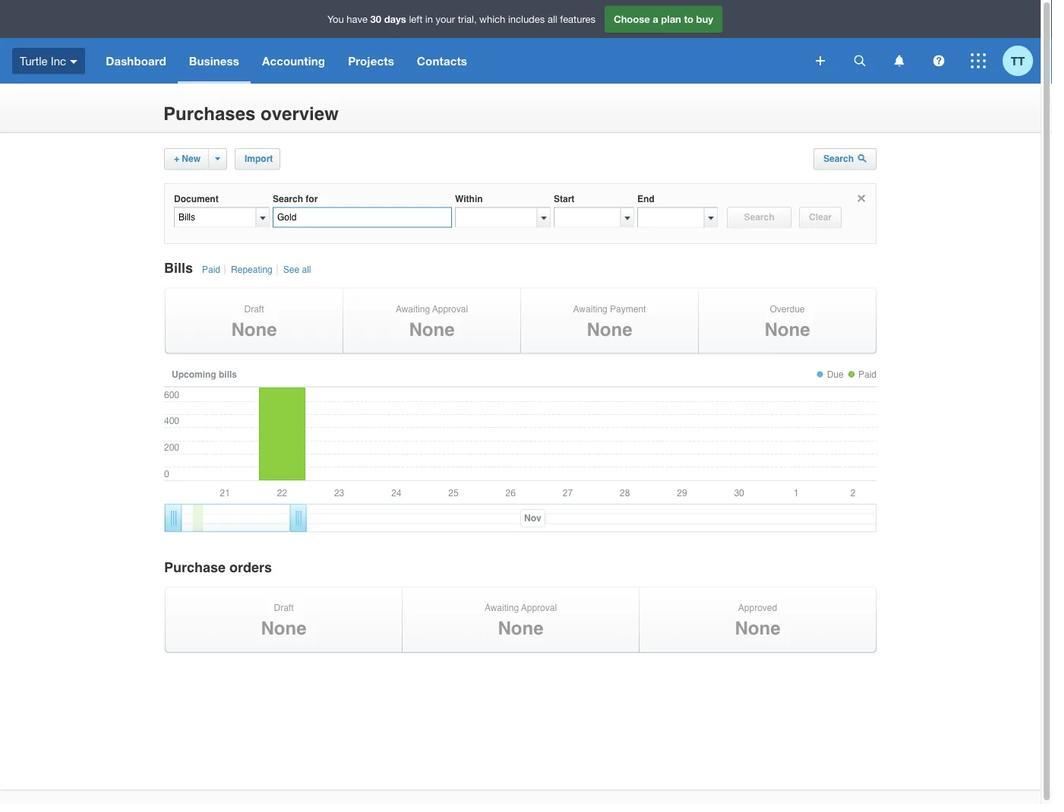 Task type: describe. For each thing, give the bounding box(es) containing it.
left
[[409, 13, 423, 25]]

purchase
[[164, 560, 226, 575]]

30
[[371, 13, 382, 25]]

upcoming bills
[[172, 369, 237, 380]]

awaiting inside awaiting payment none
[[574, 304, 608, 314]]

search for search for
[[273, 194, 303, 204]]

see all
[[283, 265, 311, 275]]

dashboard link
[[94, 38, 178, 84]]

approval for payment
[[433, 304, 468, 314]]

tt
[[1012, 54, 1026, 68]]

End text field
[[638, 207, 705, 228]]

contacts
[[417, 54, 468, 68]]

due
[[828, 369, 844, 380]]

inc
[[51, 54, 66, 67]]

see
[[283, 265, 300, 275]]

navigation containing dashboard
[[94, 38, 806, 84]]

dashboard
[[106, 54, 166, 68]]

end
[[638, 194, 655, 204]]

orders
[[230, 560, 272, 575]]

overdue none
[[765, 304, 811, 340]]

svg image inside "turtle inc" popup button
[[70, 60, 78, 64]]

import
[[245, 154, 273, 164]]

you
[[328, 13, 344, 25]]

overview
[[261, 103, 339, 124]]

approved none
[[735, 603, 781, 639]]

bills
[[164, 260, 197, 276]]

awaiting approval none for payment
[[396, 304, 468, 340]]

Within text field
[[455, 207, 537, 228]]

you have 30 days left in your trial, which includes all features
[[328, 13, 596, 25]]

new
[[182, 154, 201, 164]]

which
[[480, 13, 506, 25]]

see all link
[[282, 265, 315, 275]]

business
[[189, 54, 239, 68]]

turtle inc button
[[0, 38, 94, 84]]

buy
[[697, 13, 714, 25]]

purchases overview
[[163, 103, 339, 124]]

purchases
[[163, 103, 256, 124]]

accounting
[[262, 54, 326, 68]]

banner containing dashboard
[[0, 0, 1041, 84]]

awaiting for payment
[[396, 304, 430, 314]]

purchase orders
[[164, 560, 272, 575]]

draft for none
[[274, 603, 294, 614]]

+
[[174, 154, 179, 164]]

0 horizontal spatial svg image
[[816, 56, 826, 65]]

a
[[653, 13, 659, 25]]

in
[[426, 13, 433, 25]]

days
[[384, 13, 407, 25]]

awaiting for none
[[485, 603, 519, 614]]



Task type: vqa. For each thing, say whether or not it's contained in the screenshot.
bottommost Approval
yes



Task type: locate. For each thing, give the bounding box(es) containing it.
repeating
[[231, 265, 273, 275]]

search inside search link
[[824, 154, 857, 164]]

1 vertical spatial search
[[273, 194, 303, 204]]

awaiting payment none
[[574, 304, 646, 340]]

0 vertical spatial awaiting approval none
[[396, 304, 468, 340]]

banner
[[0, 0, 1041, 84]]

1 vertical spatial all
[[302, 265, 311, 275]]

includes
[[509, 13, 545, 25]]

0 vertical spatial search
[[824, 154, 857, 164]]

0 vertical spatial draft
[[244, 304, 264, 314]]

0 vertical spatial all
[[548, 13, 558, 25]]

search left clear
[[745, 212, 775, 223]]

1 vertical spatial paid
[[859, 369, 877, 380]]

1 horizontal spatial svg image
[[934, 55, 945, 67]]

0 horizontal spatial paid
[[202, 265, 220, 275]]

paid
[[202, 265, 220, 275], [859, 369, 877, 380]]

search link
[[814, 148, 877, 170]]

plan
[[662, 13, 682, 25]]

projects button
[[337, 38, 406, 84]]

search left search icon
[[824, 154, 857, 164]]

1 horizontal spatial approval
[[522, 603, 557, 614]]

projects
[[348, 54, 394, 68]]

document
[[174, 194, 219, 204]]

svg image
[[934, 55, 945, 67], [816, 56, 826, 65]]

1 horizontal spatial all
[[548, 13, 558, 25]]

+ new link
[[164, 148, 227, 170]]

0 horizontal spatial all
[[302, 265, 311, 275]]

turtle inc
[[20, 54, 66, 67]]

all right the see
[[302, 265, 311, 275]]

features
[[560, 13, 596, 25]]

Start text field
[[554, 207, 621, 228]]

none
[[231, 319, 277, 340], [409, 319, 455, 340], [587, 319, 633, 340], [765, 319, 811, 340], [261, 618, 307, 639], [498, 618, 544, 639], [735, 618, 781, 639]]

tt button
[[1003, 38, 1041, 84]]

draft none for none
[[261, 603, 307, 639]]

within
[[455, 194, 483, 204]]

0 horizontal spatial approval
[[433, 304, 468, 314]]

draft for payment
[[244, 304, 264, 314]]

1 horizontal spatial draft
[[274, 603, 294, 614]]

1 vertical spatial awaiting approval none
[[485, 603, 557, 639]]

to
[[685, 13, 694, 25]]

awaiting approval none for none
[[485, 603, 557, 639]]

1 vertical spatial draft
[[274, 603, 294, 614]]

awaiting
[[396, 304, 430, 314], [574, 304, 608, 314], [485, 603, 519, 614]]

have
[[347, 13, 368, 25]]

accounting button
[[251, 38, 337, 84]]

search
[[824, 154, 857, 164], [273, 194, 303, 204], [745, 212, 775, 223]]

awaiting approval none
[[396, 304, 468, 340], [485, 603, 557, 639]]

0 horizontal spatial awaiting
[[396, 304, 430, 314]]

0 horizontal spatial awaiting approval none
[[396, 304, 468, 340]]

+ new
[[174, 154, 201, 164]]

search for
[[273, 194, 318, 204]]

1 horizontal spatial paid
[[859, 369, 877, 380]]

0 vertical spatial paid
[[202, 265, 220, 275]]

Search for text field
[[273, 207, 452, 228]]

approved
[[739, 603, 778, 614]]

1 vertical spatial approval
[[522, 603, 557, 614]]

bills
[[219, 369, 237, 380]]

paid link
[[201, 265, 226, 275]]

trial,
[[458, 13, 477, 25]]

draft none down orders
[[261, 603, 307, 639]]

1 vertical spatial draft none
[[261, 603, 307, 639]]

1 horizontal spatial search
[[745, 212, 775, 223]]

clear
[[810, 212, 832, 223]]

2 vertical spatial search
[[745, 212, 775, 223]]

0 horizontal spatial search
[[273, 194, 303, 204]]

overdue
[[770, 304, 805, 314]]

svg image
[[972, 53, 987, 68], [855, 55, 866, 67], [895, 55, 905, 67], [70, 60, 78, 64]]

approval for none
[[522, 603, 557, 614]]

none inside awaiting payment none
[[587, 319, 633, 340]]

paid right bills
[[202, 265, 220, 275]]

business button
[[178, 38, 251, 84]]

2 horizontal spatial awaiting
[[574, 304, 608, 314]]

your
[[436, 13, 455, 25]]

all
[[548, 13, 558, 25], [302, 265, 311, 275]]

all left features
[[548, 13, 558, 25]]

0 horizontal spatial draft
[[244, 304, 264, 314]]

repeating link
[[230, 265, 278, 275]]

start
[[554, 194, 575, 204]]

draft
[[244, 304, 264, 314], [274, 603, 294, 614]]

turtle
[[20, 54, 48, 67]]

Document text field
[[174, 207, 256, 228]]

draft none for payment
[[231, 304, 277, 340]]

search image
[[859, 154, 868, 163]]

draft none down repeating link
[[231, 304, 277, 340]]

0 vertical spatial draft none
[[231, 304, 277, 340]]

choose
[[614, 13, 650, 25]]

upcoming
[[172, 369, 216, 380]]

clear button
[[810, 212, 832, 223]]

navigation
[[94, 38, 806, 84]]

paid right due
[[859, 369, 877, 380]]

approval
[[433, 304, 468, 314], [522, 603, 557, 614]]

search left for
[[273, 194, 303, 204]]

0 vertical spatial approval
[[433, 304, 468, 314]]

choose a plan to buy
[[614, 13, 714, 25]]

search button
[[745, 212, 775, 223]]

payment
[[610, 304, 646, 314]]

search for search link
[[824, 154, 857, 164]]

draft none
[[231, 304, 277, 340], [261, 603, 307, 639]]

contacts button
[[406, 38, 479, 84]]

1 horizontal spatial awaiting approval none
[[485, 603, 557, 639]]

import link
[[235, 148, 281, 170]]

2 horizontal spatial search
[[824, 154, 857, 164]]

1 horizontal spatial awaiting
[[485, 603, 519, 614]]

for
[[306, 194, 318, 204]]



